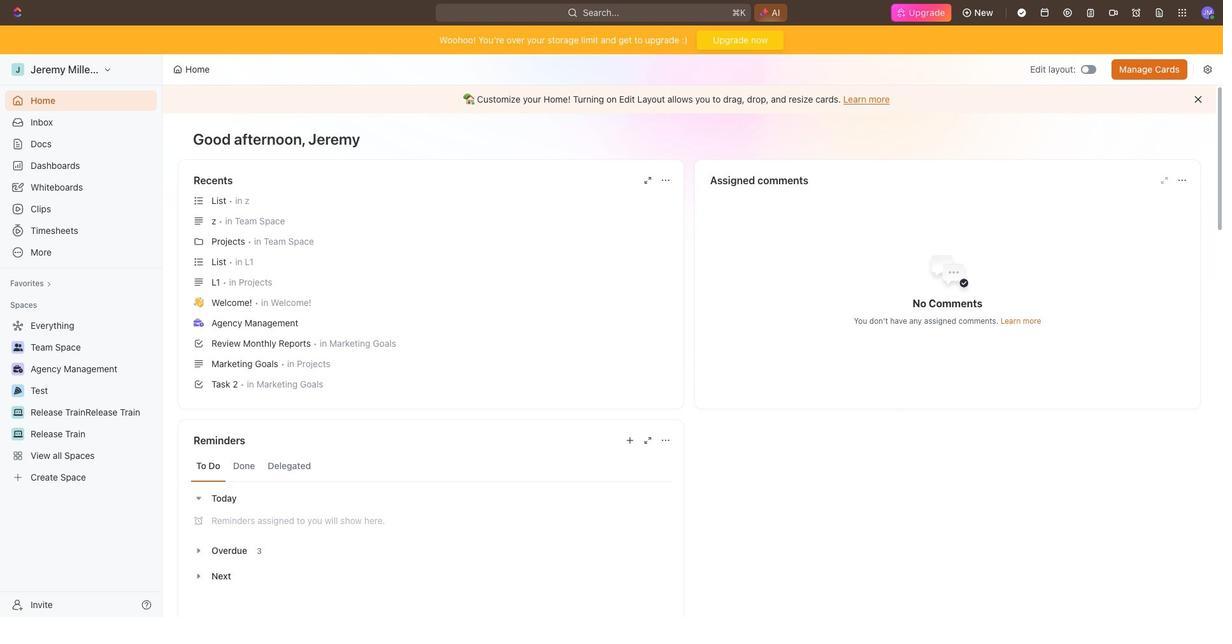 Task type: describe. For each thing, give the bounding box(es) containing it.
jeremy miller's workspace, , element
[[11, 63, 24, 76]]

business time image
[[194, 319, 204, 327]]

laptop code image
[[13, 430, 23, 438]]



Task type: locate. For each thing, give the bounding box(es) containing it.
laptop code image
[[13, 409, 23, 416]]

tree inside sidebar navigation
[[5, 316, 157, 488]]

pizza slice image
[[14, 387, 22, 395]]

alert
[[163, 85, 1217, 113]]

tree
[[5, 316, 157, 488]]

tab list
[[191, 451, 671, 482]]

user group image
[[13, 344, 23, 351]]

business time image
[[13, 365, 23, 373]]

sidebar navigation
[[0, 54, 165, 617]]



Task type: vqa. For each thing, say whether or not it's contained in the screenshot.
tree
yes



